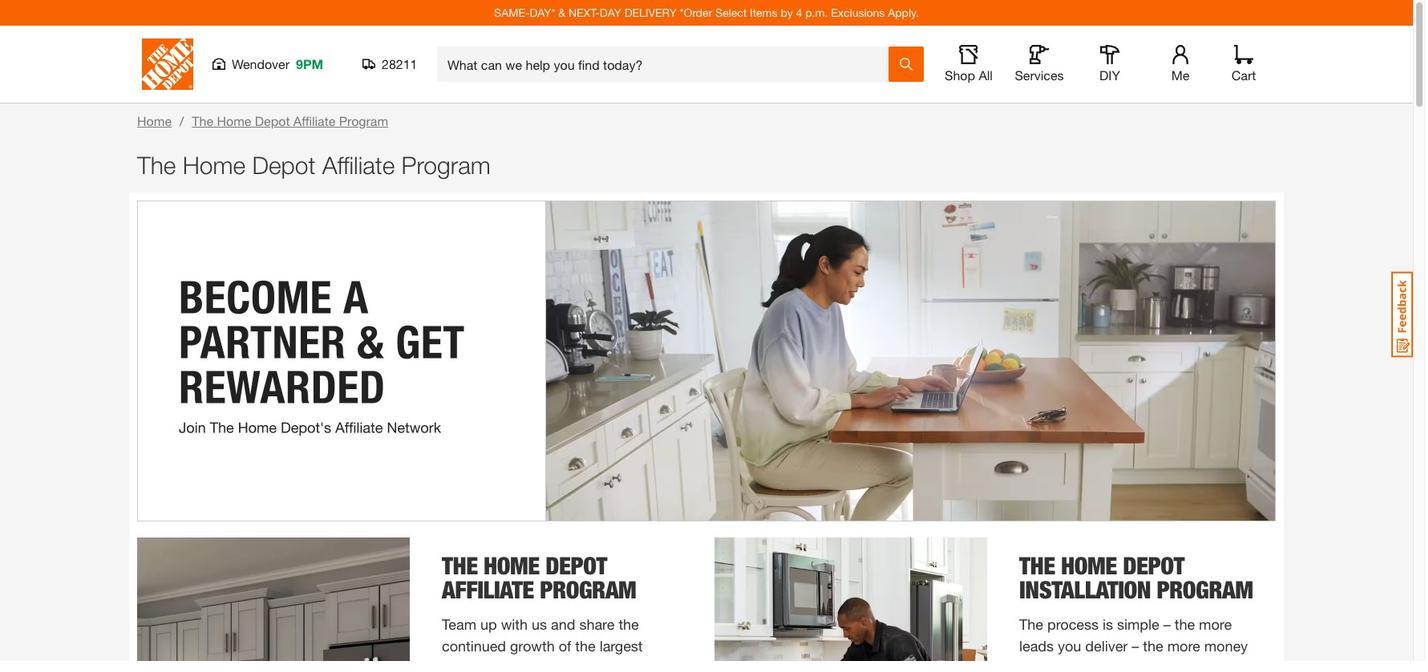 Task type: vqa. For each thing, say whether or not it's contained in the screenshot.
123 $
no



Task type: describe. For each thing, give the bounding box(es) containing it.
share
[[580, 615, 615, 633]]

What can we help you find today? search field
[[448, 47, 888, 81]]

profits
[[1196, 659, 1236, 661]]

day*
[[530, 6, 556, 19]]

1 vertical spatial the home depot affiliate program
[[137, 151, 491, 179]]

same-
[[494, 6, 530, 19]]

growth
[[510, 637, 555, 655]]

depot inside the home depot affiliate program
[[546, 551, 607, 580]]

diy
[[1100, 67, 1121, 83]]

deliver
[[1086, 637, 1128, 655]]

*order
[[680, 6, 713, 19]]

leads
[[1020, 637, 1054, 655]]

1 vertical spatial the home depot affiliate program link
[[442, 551, 683, 614]]

same-day* & next-day delivery *order select items by 4 p.m. exclusions apply.
[[494, 6, 919, 19]]

collecting
[[1129, 659, 1192, 661]]

me
[[1172, 67, 1190, 83]]

the inside the process is simple – the more leads you deliver – the more money you'll earn. start collecting profits
[[1020, 615, 1044, 633]]

improvement
[[483, 659, 567, 661]]

exclusions
[[831, 6, 885, 19]]

the home depot logo image
[[142, 39, 193, 90]]

by
[[781, 6, 793, 19]]

the process is simple – the more leads you deliver – the more money you'll earn. start collecting profits 
[[1020, 615, 1256, 661]]

shop all button
[[944, 45, 995, 83]]

the home depot affiliate program image
[[137, 538, 410, 661]]

p.m.
[[806, 6, 828, 19]]

1 vertical spatial affiliate
[[322, 151, 395, 179]]

shop
[[945, 67, 976, 83]]

next-
[[569, 6, 600, 19]]

2 vertical spatial the home depot affiliate program
[[442, 551, 637, 604]]

of
[[559, 637, 572, 655]]

simple
[[1118, 615, 1160, 633]]

feedback link image
[[1392, 271, 1414, 358]]

0 vertical spatial the home depot affiliate program
[[192, 113, 388, 128]]

delivery
[[625, 6, 677, 19]]

retailer
[[571, 659, 615, 661]]

become a partner & get rewarded - join the home depot's affiliate network image
[[137, 201, 1277, 522]]

continued
[[442, 637, 506, 655]]

services
[[1015, 67, 1064, 83]]

the right home link
[[192, 113, 213, 128]]

team up with us and share the continued growth of the largest home improvement retailer in t
[[442, 615, 675, 661]]

me button
[[1155, 45, 1207, 83]]

us
[[532, 615, 547, 633]]

home inside the home depot affiliate program
[[484, 551, 540, 580]]

the inside the home depot affiliate program
[[442, 551, 478, 580]]

program inside the home depot affiliate program
[[540, 575, 637, 604]]

installation
[[1020, 575, 1151, 604]]

shop all
[[945, 67, 993, 83]]



Task type: locate. For each thing, give the bounding box(es) containing it.
the up leads
[[1020, 615, 1044, 633]]

28211 button
[[363, 56, 418, 72]]

28211
[[382, 56, 418, 71]]

the process is simple – the more leads you deliver – the more money you'll earn. start collecting profits link
[[1020, 614, 1261, 661]]

affiliate
[[294, 113, 336, 128], [322, 151, 395, 179], [442, 575, 534, 604]]

the home depot affiliate program link down wendover 9pm
[[192, 113, 388, 128]]

home services lead program image
[[715, 538, 988, 661]]

depot inside the home depot installation program
[[1124, 551, 1185, 580]]

more
[[1200, 615, 1233, 633], [1168, 637, 1201, 655]]

the up team
[[442, 551, 478, 580]]

1 vertical spatial –
[[1132, 637, 1140, 655]]

you'll
[[1020, 659, 1054, 661]]

and
[[551, 615, 576, 633]]

team up with us and share the continued growth of the largest home improvement retailer in t link
[[442, 614, 683, 661]]

the down home link
[[137, 151, 176, 179]]

services button
[[1014, 45, 1066, 83]]

apply.
[[888, 6, 919, 19]]

– right simple
[[1164, 615, 1171, 633]]

wendover 9pm
[[232, 56, 323, 71]]

select
[[716, 6, 747, 19]]

– down simple
[[1132, 637, 1140, 655]]

you
[[1058, 637, 1082, 655]]

0 vertical spatial the home depot affiliate program link
[[192, 113, 388, 128]]

home
[[137, 113, 172, 128], [217, 113, 251, 128], [183, 151, 246, 179], [484, 551, 540, 580], [1062, 551, 1118, 580]]

2 vertical spatial affiliate
[[442, 575, 534, 604]]

earn.
[[1058, 659, 1090, 661]]

money
[[1205, 637, 1249, 655]]

in
[[619, 659, 630, 661]]

depot
[[255, 113, 290, 128], [252, 151, 316, 179], [546, 551, 607, 580], [1124, 551, 1185, 580]]

largest
[[600, 637, 643, 655]]

4
[[796, 6, 803, 19]]

diy button
[[1085, 45, 1136, 83]]

the home depot installation program
[[1020, 551, 1254, 604]]

all
[[979, 67, 993, 83]]

the home depot installation program link
[[1020, 551, 1261, 614]]

0 horizontal spatial the home depot affiliate program link
[[192, 113, 388, 128]]

affiliate inside the home depot affiliate program
[[442, 575, 534, 604]]

&
[[559, 6, 566, 19]]

the home depot affiliate program
[[192, 113, 388, 128], [137, 151, 491, 179], [442, 551, 637, 604]]

day
[[600, 6, 622, 19]]

9pm
[[296, 56, 323, 71]]

the
[[619, 615, 639, 633], [1175, 615, 1196, 633], [576, 637, 596, 655], [1144, 637, 1164, 655]]

up
[[481, 615, 497, 633]]

more up collecting at the bottom right of the page
[[1168, 637, 1201, 655]]

home link
[[137, 113, 172, 128]]

with
[[501, 615, 528, 633]]

items
[[750, 6, 778, 19]]

program inside the home depot installation program
[[1157, 575, 1254, 604]]

1 horizontal spatial the home depot affiliate program link
[[442, 551, 683, 614]]

process
[[1048, 615, 1099, 633]]

0 vertical spatial more
[[1200, 615, 1233, 633]]

the home depot affiliate program link
[[192, 113, 388, 128], [442, 551, 683, 614]]

cart link
[[1227, 45, 1262, 83]]

start
[[1094, 659, 1125, 661]]

1 horizontal spatial –
[[1164, 615, 1171, 633]]

0 vertical spatial affiliate
[[294, 113, 336, 128]]

wendover
[[232, 56, 290, 71]]

program
[[339, 113, 388, 128], [402, 151, 491, 179], [540, 575, 637, 604], [1157, 575, 1254, 604]]

home inside the home depot installation program
[[1062, 551, 1118, 580]]

the
[[192, 113, 213, 128], [137, 151, 176, 179], [442, 551, 478, 580], [1020, 551, 1056, 580], [1020, 615, 1044, 633]]

is
[[1103, 615, 1114, 633]]

0 horizontal spatial –
[[1132, 637, 1140, 655]]

more up money on the right of the page
[[1200, 615, 1233, 633]]

home
[[442, 659, 479, 661]]

1 vertical spatial more
[[1168, 637, 1201, 655]]

–
[[1164, 615, 1171, 633], [1132, 637, 1140, 655]]

the up process
[[1020, 551, 1056, 580]]

team
[[442, 615, 477, 633]]

0 vertical spatial –
[[1164, 615, 1171, 633]]

the inside the home depot installation program
[[1020, 551, 1056, 580]]

the home depot affiliate program link up and
[[442, 551, 683, 614]]

cart
[[1232, 67, 1257, 83]]



